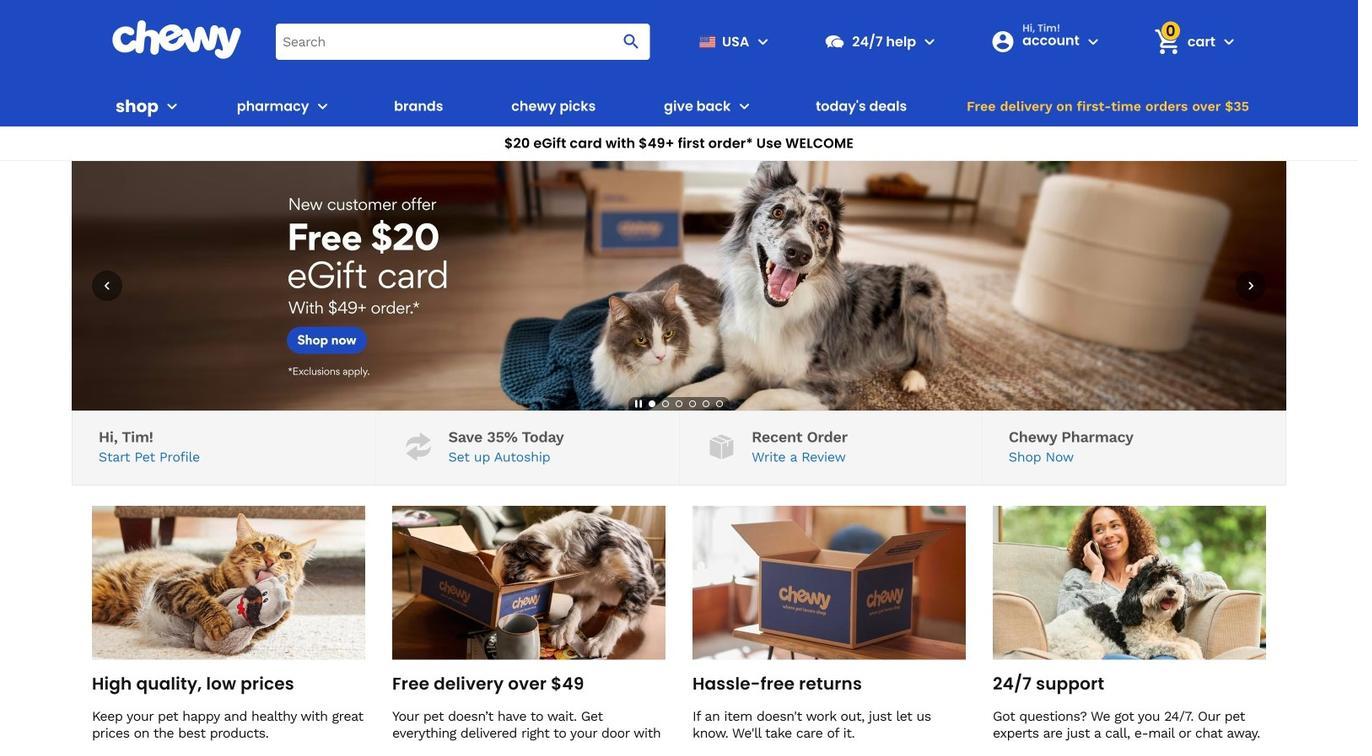 Task type: describe. For each thing, give the bounding box(es) containing it.
new customer offer. free $20 egift card with $49+ order* shop now. image
[[72, 161, 1287, 411]]

submit search image
[[621, 31, 641, 52]]

give back menu image
[[734, 96, 754, 116]]

pharmacy menu image
[[312, 96, 333, 116]]

site banner
[[0, 0, 1358, 161]]

Search text field
[[276, 23, 650, 60]]

help menu image
[[920, 31, 940, 52]]

/ image
[[402, 431, 435, 463]]

stop automatic slide show image
[[632, 397, 645, 411]]

chewy home image
[[111, 20, 242, 59]]

cart menu image
[[1219, 31, 1239, 52]]

account menu image
[[1083, 31, 1103, 52]]

menu image
[[753, 31, 773, 52]]



Task type: locate. For each thing, give the bounding box(es) containing it.
items image
[[1153, 27, 1182, 57]]

/ image
[[705, 431, 738, 463]]

menu image
[[162, 96, 182, 116]]

chewy support image
[[824, 31, 846, 53]]

Product search field
[[276, 23, 650, 60]]

choose slide to display. group
[[645, 397, 726, 411]]



Task type: vqa. For each thing, say whether or not it's contained in the screenshot.
of within 'Flexipail, for Big Jobs Flexipail offers 22 lbs. of economical ice melting power. Use it in a spreader or to refill an empty Safe Paw jug.'
no



